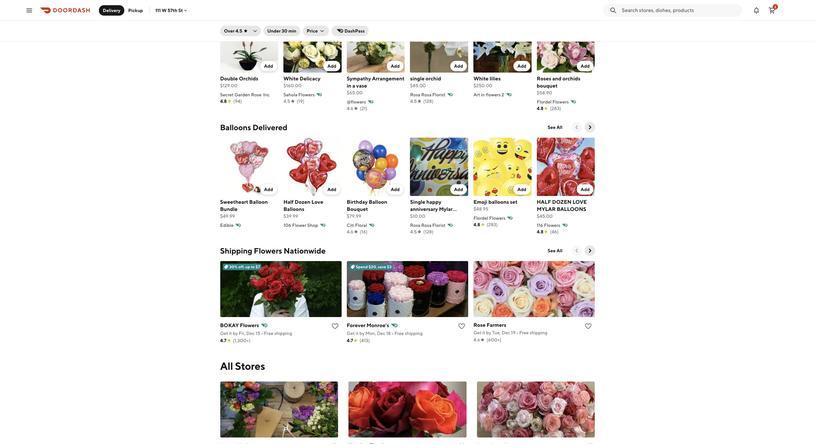 Task type: describe. For each thing, give the bounding box(es) containing it.
19
[[511, 330, 516, 335]]

over 4.5
[[224, 28, 242, 34]]

farmers
[[487, 322, 507, 328]]

4.8 for half dozen love mylar balloons
[[537, 229, 544, 234]]

orchids
[[563, 76, 581, 82]]

orchids
[[239, 76, 258, 82]]

2 button
[[766, 4, 779, 17]]

(19)
[[297, 99, 305, 104]]

$45.00
[[537, 213, 553, 219]]

single happy anniversary mylar balloon.
[[410, 199, 453, 219]]

$49.99
[[220, 213, 235, 219]]

flordel flowers for $48.95
[[474, 215, 506, 221]]

forever
[[347, 322, 366, 328]]

see all link for shipping flowers nationwide
[[544, 245, 567, 256]]

flowers for dozen
[[544, 223, 561, 228]]

dec for bokay flowers
[[246, 331, 255, 336]]

to
[[251, 264, 255, 269]]

edible
[[220, 223, 234, 228]]

open menu image
[[25, 6, 33, 14]]

@flowers
[[347, 99, 366, 104]]

garden
[[235, 92, 250, 97]]

(600+)
[[487, 337, 502, 342]]

dec for forever monroe's
[[377, 331, 386, 336]]

previous button of carousel image for balloons delivered
[[574, 124, 580, 131]]

spend $20, save $3
[[356, 264, 392, 269]]

pickup
[[128, 8, 143, 13]]

mylar
[[439, 206, 453, 212]]

4.8 for double orchids
[[220, 99, 227, 104]]

(1,300+)
[[233, 338, 251, 343]]

$20,
[[369, 264, 377, 269]]

citi floral
[[347, 223, 367, 228]]

delivery button
[[99, 5, 124, 15]]

see all for balloons delivered
[[548, 125, 563, 130]]

(128) for single orchid
[[424, 99, 434, 104]]

happy
[[427, 199, 442, 205]]

a
[[353, 83, 355, 89]]

florist for single orchid
[[433, 92, 446, 97]]

sympathy
[[347, 76, 371, 82]]

single
[[410, 76, 425, 82]]

4.5 inside over 4.5 button
[[236, 28, 242, 34]]

(128) for single happy anniversary mylar balloon.
[[424, 229, 434, 234]]

spend
[[356, 264, 368, 269]]

4.8 for roses and orchids bouquet
[[537, 106, 544, 111]]

116
[[537, 223, 543, 228]]

secret
[[220, 92, 234, 97]]

half dozen love mylar balloons $45.00
[[537, 199, 587, 219]]

by inside rose farmers get it by tue, dec 19 • free shipping
[[486, 330, 492, 335]]

shipping flowers nationwide link
[[220, 245, 326, 256]]

4.5 for white delicacy
[[284, 99, 290, 104]]

flowers for and
[[553, 99, 569, 104]]

emoji
[[474, 199, 488, 205]]

get it by fri, dec 15 • free shipping
[[220, 331, 292, 336]]

(94)
[[233, 99, 242, 104]]

double orchids $129.00
[[220, 76, 258, 88]]

(413)
[[360, 338, 370, 343]]

shipping for bokay flowers
[[275, 331, 292, 336]]

sahola
[[284, 92, 298, 97]]

(16)
[[360, 229, 368, 234]]

bouquet
[[537, 83, 558, 89]]

4.5 for single happy anniversary mylar balloon.
[[410, 229, 417, 234]]

1 vertical spatial click to add this store to your saved list image
[[587, 443, 595, 444]]

15
[[256, 331, 260, 336]]

18
[[387, 331, 391, 336]]

by for forever monroe's
[[360, 331, 365, 336]]

vase
[[356, 83, 367, 89]]

roses
[[537, 76, 552, 82]]

4.7 for forever monroe's
[[347, 338, 353, 343]]

citi
[[347, 223, 355, 228]]

set
[[510, 199, 518, 205]]

balloons delivered link
[[220, 122, 288, 133]]

flordel flowers for bouquet
[[537, 99, 569, 104]]

dec inside rose farmers get it by tue, dec 19 • free shipping
[[502, 330, 510, 335]]

• for bokay flowers
[[261, 331, 263, 336]]

get it by mon, dec 18 • free shipping
[[347, 331, 423, 336]]

arrangement
[[372, 76, 405, 82]]

flowers for delicacy
[[299, 92, 315, 97]]

stores
[[235, 360, 265, 372]]

anniversary
[[410, 206, 438, 212]]

4.5 for single orchid
[[410, 99, 417, 104]]

up
[[245, 264, 250, 269]]

(283) for bouquet
[[550, 106, 561, 111]]

in inside sympathy arrangement in a vase $65.00
[[347, 83, 352, 89]]

2 vertical spatial 4.6
[[474, 337, 480, 342]]

30% off, up to $7
[[229, 264, 260, 269]]

3 items, open order cart image
[[769, 6, 777, 14]]

price button
[[303, 26, 329, 36]]

see for balloons delivered
[[548, 125, 556, 130]]

4.6 for a
[[347, 106, 354, 111]]

57th
[[168, 8, 177, 13]]

$7
[[256, 264, 260, 269]]

flordel for bouquet
[[537, 99, 552, 104]]

free for forever monroe's
[[395, 331, 404, 336]]

106
[[284, 223, 291, 228]]

rose
[[474, 322, 486, 328]]

it inside rose farmers get it by tue, dec 19 • free shipping
[[483, 330, 486, 335]]

see for shipping flowers nationwide
[[548, 248, 556, 253]]

30
[[282, 28, 288, 34]]

monroe's
[[367, 322, 389, 328]]

flower
[[292, 223, 307, 228]]

secret garden rose  inc
[[220, 92, 270, 97]]

white lilies $250.00
[[474, 76, 501, 88]]

it for forever monroe's
[[356, 331, 359, 336]]

(46)
[[550, 229, 559, 234]]

white for white lilies
[[474, 76, 489, 82]]

birthday balloon bouquet $79.99
[[347, 199, 388, 219]]

$3
[[387, 264, 392, 269]]

sweetheart
[[220, 199, 248, 205]]

0 horizontal spatial 2
[[502, 92, 505, 97]]

(283) for $48.95
[[487, 222, 498, 227]]

bouquet
[[347, 206, 368, 212]]

30%
[[229, 264, 238, 269]]

next button of carousel image
[[587, 124, 593, 131]]

fri,
[[239, 331, 246, 336]]

balloon.
[[410, 213, 430, 219]]

under
[[268, 28, 281, 34]]

w
[[162, 8, 167, 13]]

delicacy
[[300, 76, 321, 82]]

• inside rose farmers get it by tue, dec 19 • free shipping
[[517, 330, 519, 335]]

see all link for balloons delivered
[[544, 122, 567, 133]]



Task type: locate. For each thing, give the bounding box(es) containing it.
1 horizontal spatial white
[[474, 76, 489, 82]]

rosa rosa florist
[[410, 92, 446, 97], [410, 223, 446, 228]]

0 horizontal spatial white
[[284, 76, 299, 82]]

1 horizontal spatial click to add this store to your saved list image
[[587, 443, 595, 444]]

1 horizontal spatial 2
[[775, 5, 777, 9]]

notification bell image
[[753, 6, 761, 14]]

4.6 down rose at right bottom
[[474, 337, 480, 342]]

previous button of carousel image left next button of carousel icon on the right bottom of the page
[[574, 247, 580, 254]]

4.5 right the over
[[236, 28, 242, 34]]

(128) down "balloon." at right
[[424, 229, 434, 234]]

4.8 for emoji balloons set
[[474, 222, 481, 227]]

balloon right birthday at the left
[[369, 199, 388, 205]]

double
[[220, 76, 238, 82]]

balloons delivered
[[220, 123, 288, 132]]

flowers
[[486, 92, 501, 97]]

1 balloon from the left
[[249, 199, 268, 205]]

free inside rose farmers get it by tue, dec 19 • free shipping
[[520, 330, 529, 335]]

111 w 57th st button
[[155, 8, 188, 13]]

4.7 down bokay
[[220, 338, 227, 343]]

1 vertical spatial rosa rosa florist
[[410, 223, 446, 228]]

4.7
[[220, 338, 227, 343], [347, 338, 353, 343]]

shipping
[[530, 330, 548, 335], [275, 331, 292, 336], [405, 331, 423, 336]]

delivered
[[253, 123, 288, 132]]

1 horizontal spatial in
[[481, 92, 485, 97]]

price
[[307, 28, 318, 34]]

0 vertical spatial flordel
[[537, 99, 552, 104]]

dozen
[[295, 199, 311, 205]]

1 vertical spatial see all
[[548, 248, 563, 253]]

florist for single happy anniversary mylar balloon.
[[433, 223, 446, 228]]

0 vertical spatial see
[[548, 125, 556, 130]]

flowers
[[299, 92, 315, 97], [553, 99, 569, 104], [490, 215, 506, 221], [544, 223, 561, 228], [254, 246, 282, 255], [240, 322, 259, 328]]

1 horizontal spatial 4.7
[[347, 338, 353, 343]]

flowers down emoji balloons set $48.95
[[490, 215, 506, 221]]

2 see all from the top
[[548, 248, 563, 253]]

0 vertical spatial flordel flowers
[[537, 99, 569, 104]]

flordel flowers down $58.90
[[537, 99, 569, 104]]

over
[[224, 28, 235, 34]]

1 horizontal spatial balloon
[[369, 199, 388, 205]]

1 (128) from the top
[[424, 99, 434, 104]]

0 vertical spatial previous button of carousel image
[[574, 124, 580, 131]]

0 horizontal spatial shipping
[[275, 331, 292, 336]]

1 vertical spatial (283)
[[487, 222, 498, 227]]

2 inside button
[[775, 5, 777, 9]]

dec
[[502, 330, 510, 335], [246, 331, 255, 336], [377, 331, 386, 336]]

1 previous button of carousel image from the top
[[574, 124, 580, 131]]

1 horizontal spatial get
[[347, 331, 355, 336]]

half
[[284, 199, 294, 205]]

0 vertical spatial all
[[557, 125, 563, 130]]

4.7 for bokay flowers
[[220, 338, 227, 343]]

rosa rosa florist for single happy anniversary mylar balloon.
[[410, 223, 446, 228]]

0 vertical spatial (128)
[[424, 99, 434, 104]]

next button of carousel image
[[587, 247, 593, 254]]

2 4.7 from the left
[[347, 338, 353, 343]]

4.5 down $10.00
[[410, 229, 417, 234]]

previous button of carousel image
[[574, 124, 580, 131], [574, 247, 580, 254]]

1 vertical spatial balloons
[[284, 206, 305, 212]]

2 white from the left
[[474, 76, 489, 82]]

shipping flowers nationwide
[[220, 246, 326, 255]]

single
[[410, 199, 426, 205]]

1 vertical spatial (128)
[[424, 229, 434, 234]]

nationwide
[[284, 246, 326, 255]]

2 see from the top
[[548, 248, 556, 253]]

see
[[548, 125, 556, 130], [548, 248, 556, 253]]

sweetheart balloon bundle $49.99
[[220, 199, 268, 219]]

dec left '19' at the right of the page
[[502, 330, 510, 335]]

shipping right the 15
[[275, 331, 292, 336]]

2 horizontal spatial it
[[483, 330, 486, 335]]

1 vertical spatial see
[[548, 248, 556, 253]]

balloon
[[249, 199, 268, 205], [369, 199, 388, 205]]

0 vertical spatial rosa rosa florist
[[410, 92, 446, 97]]

1 horizontal spatial it
[[356, 331, 359, 336]]

111
[[155, 8, 161, 13]]

1 vertical spatial in
[[481, 92, 485, 97]]

2 right notification bell image
[[775, 5, 777, 9]]

shipping for forever monroe's
[[405, 331, 423, 336]]

106 flower shop
[[284, 223, 318, 228]]

free right '19' at the right of the page
[[520, 330, 529, 335]]

$129.00
[[220, 83, 238, 88]]

dec left the 15
[[246, 331, 255, 336]]

Store search: begin typing to search for stores available on DoorDash text field
[[622, 7, 739, 14]]

• right 18
[[392, 331, 394, 336]]

0 horizontal spatial (283)
[[487, 222, 498, 227]]

flowers up (46)
[[544, 223, 561, 228]]

shipping right 18
[[405, 331, 423, 336]]

add
[[264, 63, 273, 69], [328, 63, 337, 69], [391, 63, 400, 69], [454, 63, 463, 69], [518, 63, 527, 69], [581, 63, 590, 69], [264, 187, 273, 192], [328, 187, 337, 192], [391, 187, 400, 192], [454, 187, 463, 192], [518, 187, 527, 192], [581, 187, 590, 192]]

single orchid $85.00
[[410, 76, 441, 88]]

0 vertical spatial see all
[[548, 125, 563, 130]]

1 horizontal spatial flordel
[[537, 99, 552, 104]]

4.8 down 116
[[537, 229, 544, 234]]

0 horizontal spatial free
[[264, 331, 274, 336]]

click to add this store to your saved list image
[[458, 322, 466, 330], [587, 443, 595, 444]]

(128)
[[424, 99, 434, 104], [424, 229, 434, 234]]

save
[[378, 264, 386, 269]]

get
[[474, 330, 482, 335], [220, 331, 228, 336], [347, 331, 355, 336]]

flowers for balloons
[[490, 215, 506, 221]]

all left the stores
[[220, 360, 233, 372]]

balloons up the $39.99
[[284, 206, 305, 212]]

2 right flowers
[[502, 92, 505, 97]]

2 balloon from the left
[[369, 199, 388, 205]]

free right 18
[[395, 331, 404, 336]]

previous button of carousel image left next button of carousel image
[[574, 124, 580, 131]]

1 see all from the top
[[548, 125, 563, 130]]

2 horizontal spatial by
[[486, 330, 492, 335]]

get down bokay
[[220, 331, 228, 336]]

0 horizontal spatial get
[[220, 331, 228, 336]]

free for bokay flowers
[[264, 331, 274, 336]]

4.5 down sahola
[[284, 99, 290, 104]]

it down bokay
[[229, 331, 232, 336]]

sympathy arrangement in a vase $65.00
[[347, 76, 405, 95]]

4.6 down @flowers
[[347, 106, 354, 111]]

2 see all link from the top
[[544, 245, 567, 256]]

mon,
[[366, 331, 376, 336]]

0 horizontal spatial balloons
[[220, 123, 251, 132]]

all for balloons delivered
[[557, 125, 563, 130]]

0 vertical spatial see all link
[[544, 122, 567, 133]]

0 vertical spatial florist
[[433, 92, 446, 97]]

floral
[[355, 223, 367, 228]]

0 horizontal spatial in
[[347, 83, 352, 89]]

in left a
[[347, 83, 352, 89]]

all for shipping flowers nationwide
[[557, 248, 563, 253]]

it for bokay flowers
[[229, 331, 232, 336]]

0 horizontal spatial click to add this store to your saved list image
[[458, 322, 466, 330]]

it down rose at right bottom
[[483, 330, 486, 335]]

• right the 15
[[261, 331, 263, 336]]

by left tue,
[[486, 330, 492, 335]]

0 vertical spatial click to add this store to your saved list image
[[458, 322, 466, 330]]

bundle
[[220, 206, 238, 212]]

orchid
[[426, 76, 441, 82]]

balloons inside half dozen love balloons $39.99
[[284, 206, 305, 212]]

1 see from the top
[[548, 125, 556, 130]]

flordel down $58.90
[[537, 99, 552, 104]]

2 florist from the top
[[433, 223, 446, 228]]

(283)
[[550, 106, 561, 111], [487, 222, 498, 227]]

all down (46)
[[557, 248, 563, 253]]

$10.00
[[410, 213, 426, 219]]

2 horizontal spatial •
[[517, 330, 519, 335]]

rosa rosa florist for single orchid
[[410, 92, 446, 97]]

1 4.7 from the left
[[220, 338, 227, 343]]

4.8 down secret
[[220, 99, 227, 104]]

2 rosa rosa florist from the top
[[410, 223, 446, 228]]

0 vertical spatial 4.6
[[347, 106, 354, 111]]

st
[[178, 8, 183, 13]]

all
[[557, 125, 563, 130], [557, 248, 563, 253], [220, 360, 233, 372]]

1 horizontal spatial (283)
[[550, 106, 561, 111]]

• right '19' at the right of the page
[[517, 330, 519, 335]]

by left fri,
[[233, 331, 238, 336]]

4.8
[[220, 99, 227, 104], [537, 106, 544, 111], [474, 222, 481, 227], [537, 229, 544, 234]]

(283) down $58.90
[[550, 106, 561, 111]]

0 horizontal spatial balloon
[[249, 199, 268, 205]]

all stores
[[220, 360, 265, 372]]

1 see all link from the top
[[544, 122, 567, 133]]

all left next button of carousel image
[[557, 125, 563, 130]]

$58.90
[[537, 90, 553, 95]]

white up the $250.00 on the right top of the page
[[474, 76, 489, 82]]

0 horizontal spatial •
[[261, 331, 263, 336]]

get inside rose farmers get it by tue, dec 19 • free shipping
[[474, 330, 482, 335]]

balloons down (94)
[[220, 123, 251, 132]]

1 horizontal spatial shipping
[[405, 331, 423, 336]]

0 horizontal spatial flordel flowers
[[474, 215, 506, 221]]

1 vertical spatial all
[[557, 248, 563, 253]]

balloon for sweetheart balloon bundle
[[249, 199, 268, 205]]

bokay flowers
[[220, 322, 259, 328]]

delivery
[[103, 8, 120, 13]]

get down rose at right bottom
[[474, 330, 482, 335]]

(128) down '$85.00'
[[424, 99, 434, 104]]

4.6 down citi
[[347, 229, 354, 234]]

1 horizontal spatial •
[[392, 331, 394, 336]]

2 previous button of carousel image from the top
[[574, 247, 580, 254]]

1 vertical spatial 2
[[502, 92, 505, 97]]

1 horizontal spatial free
[[395, 331, 404, 336]]

flordel flowers
[[537, 99, 569, 104], [474, 215, 506, 221]]

1 vertical spatial florist
[[433, 223, 446, 228]]

0 vertical spatial balloons
[[220, 123, 251, 132]]

balloons
[[220, 123, 251, 132], [284, 206, 305, 212]]

dec left 18
[[377, 331, 386, 336]]

white inside white delicacy $160.00
[[284, 76, 299, 82]]

1 vertical spatial 4.6
[[347, 229, 354, 234]]

0 horizontal spatial flordel
[[474, 215, 489, 221]]

balloon for birthday balloon bouquet
[[369, 199, 388, 205]]

2 vertical spatial all
[[220, 360, 233, 372]]

flordel for $48.95
[[474, 215, 489, 221]]

$250.00
[[474, 83, 493, 88]]

1 horizontal spatial by
[[360, 331, 365, 336]]

$39.99
[[284, 213, 298, 219]]

0 horizontal spatial dec
[[246, 331, 255, 336]]

under 30 min button
[[264, 26, 300, 36]]

flowers up (19)
[[299, 92, 315, 97]]

birthday
[[347, 199, 368, 205]]

pickup button
[[124, 5, 147, 15]]

by
[[486, 330, 492, 335], [233, 331, 238, 336], [360, 331, 365, 336]]

in
[[347, 83, 352, 89], [481, 92, 485, 97]]

roses and orchids bouquet $58.90
[[537, 76, 581, 95]]

white up the "$160.00"
[[284, 76, 299, 82]]

2 horizontal spatial shipping
[[530, 330, 548, 335]]

2 horizontal spatial free
[[520, 330, 529, 335]]

lilies
[[490, 76, 501, 82]]

click to add this store to your saved list image
[[331, 322, 339, 330], [585, 322, 593, 330], [330, 443, 338, 444], [458, 443, 466, 444]]

flowers up get it by fri, dec 15 • free shipping
[[240, 322, 259, 328]]

0 vertical spatial (283)
[[550, 106, 561, 111]]

1 horizontal spatial balloons
[[284, 206, 305, 212]]

4.8 down $58.90
[[537, 106, 544, 111]]

2 horizontal spatial get
[[474, 330, 482, 335]]

1 horizontal spatial dec
[[377, 331, 386, 336]]

(283) down $48.95
[[487, 222, 498, 227]]

in right art
[[481, 92, 485, 97]]

forever monroe's
[[347, 322, 389, 328]]

get down "forever"
[[347, 331, 355, 336]]

1 horizontal spatial flordel flowers
[[537, 99, 569, 104]]

1 vertical spatial flordel flowers
[[474, 215, 506, 221]]

balloon inside sweetheart balloon bundle $49.99
[[249, 199, 268, 205]]

• for forever monroe's
[[392, 331, 394, 336]]

bokay
[[220, 322, 239, 328]]

rosa rosa florist down 'single orchid $85.00'
[[410, 92, 446, 97]]

by for bokay flowers
[[233, 331, 238, 336]]

4.5 down '$85.00'
[[410, 99, 417, 104]]

balloons
[[489, 199, 509, 205]]

flordel
[[537, 99, 552, 104], [474, 215, 489, 221]]

(21)
[[360, 106, 368, 111]]

4.5
[[236, 28, 242, 34], [284, 99, 290, 104], [410, 99, 417, 104], [410, 229, 417, 234]]

1 rosa rosa florist from the top
[[410, 92, 446, 97]]

shipping inside rose farmers get it by tue, dec 19 • free shipping
[[530, 330, 548, 335]]

0 horizontal spatial it
[[229, 331, 232, 336]]

and
[[553, 76, 562, 82]]

florist down mylar
[[433, 223, 446, 228]]

white
[[284, 76, 299, 82], [474, 76, 489, 82]]

by up (413)
[[360, 331, 365, 336]]

1 florist from the top
[[433, 92, 446, 97]]

2 horizontal spatial dec
[[502, 330, 510, 335]]

free right the 15
[[264, 331, 274, 336]]

$48.95
[[474, 206, 489, 212]]

emoji balloons set $48.95
[[474, 199, 518, 212]]

white inside white lilies $250.00
[[474, 76, 489, 82]]

previous button of carousel image for shipping flowers nationwide
[[574, 247, 580, 254]]

mylar
[[537, 206, 556, 212]]

white for white delicacy
[[284, 76, 299, 82]]

flordel down $48.95
[[474, 215, 489, 221]]

0 vertical spatial 2
[[775, 5, 777, 9]]

rosa rosa florist down "balloon." at right
[[410, 223, 446, 228]]

flowers up $7
[[254, 246, 282, 255]]

0 vertical spatial in
[[347, 83, 352, 89]]

4.8 down $48.95
[[474, 222, 481, 227]]

dozen
[[553, 199, 572, 205]]

balloon inside birthday balloon bouquet $79.99
[[369, 199, 388, 205]]

1 vertical spatial see all link
[[544, 245, 567, 256]]

florist down orchid
[[433, 92, 446, 97]]

4.7 left (413)
[[347, 338, 353, 343]]

2 (128) from the top
[[424, 229, 434, 234]]

over 4.5 button
[[220, 26, 261, 36]]

get for forever monroe's
[[347, 331, 355, 336]]

dashpass
[[345, 28, 365, 34]]

1 vertical spatial flordel
[[474, 215, 489, 221]]

$85.00
[[410, 83, 426, 88]]

116 flowers
[[537, 223, 561, 228]]

4.6 for $79.99
[[347, 229, 354, 234]]

shipping right '19' at the right of the page
[[530, 330, 548, 335]]

1 vertical spatial previous button of carousel image
[[574, 247, 580, 254]]

see all for shipping flowers nationwide
[[548, 248, 563, 253]]

balloon right sweetheart at the top of page
[[249, 199, 268, 205]]

it down "forever"
[[356, 331, 359, 336]]

1 white from the left
[[284, 76, 299, 82]]

get for bokay flowers
[[220, 331, 228, 336]]

min
[[289, 28, 297, 34]]

half
[[537, 199, 551, 205]]

flowers down roses and orchids bouquet $58.90
[[553, 99, 569, 104]]

flordel flowers down $48.95
[[474, 215, 506, 221]]

0 horizontal spatial 4.7
[[220, 338, 227, 343]]

0 horizontal spatial by
[[233, 331, 238, 336]]

$79.99
[[347, 213, 362, 219]]



Task type: vqa. For each thing, say whether or not it's contained in the screenshot.
Gift Cards icon
no



